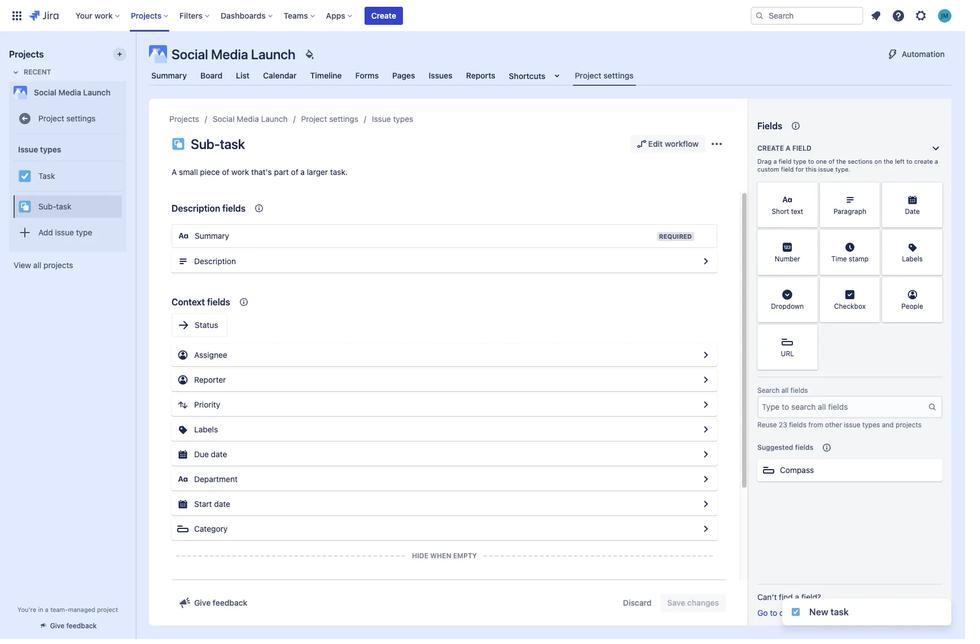 Task type: describe. For each thing, give the bounding box(es) containing it.
apps button
[[323, 6, 357, 25]]

0 vertical spatial give feedback
[[194, 598, 248, 608]]

types for 'issue types' link
[[393, 114, 414, 124]]

time stamp
[[832, 255, 869, 263]]

forms link
[[353, 66, 381, 86]]

a right create
[[935, 158, 939, 165]]

type.
[[836, 165, 851, 173]]

type inside button
[[76, 227, 92, 237]]

recent
[[24, 68, 51, 76]]

issue for group containing issue types
[[18, 144, 38, 154]]

this
[[806, 165, 817, 173]]

2 horizontal spatial to
[[907, 158, 913, 165]]

and
[[882, 421, 894, 429]]

paragraph
[[834, 207, 867, 216]]

apps
[[326, 10, 346, 20]]

issues
[[429, 71, 453, 80]]

small
[[179, 167, 198, 177]]

1 horizontal spatial project settings link
[[301, 112, 359, 126]]

summary link
[[149, 66, 189, 86]]

start date
[[194, 499, 230, 509]]

task inside group
[[56, 201, 71, 211]]

0 horizontal spatial social
[[34, 88, 56, 97]]

2 vertical spatial launch
[[261, 114, 288, 124]]

priority
[[194, 400, 220, 409]]

more information image for people
[[928, 278, 942, 292]]

labels for open field configuration image inside the labels button
[[194, 425, 218, 434]]

pages link
[[390, 66, 418, 86]]

more information about the suggested fields image
[[821, 441, 834, 455]]

new task
[[810, 607, 849, 617]]

2 vertical spatial social media launch
[[213, 114, 288, 124]]

category button
[[172, 518, 718, 540]]

1 horizontal spatial to
[[809, 158, 815, 165]]

department
[[194, 474, 238, 484]]

custom inside "link"
[[780, 608, 807, 618]]

one
[[816, 158, 827, 165]]

sub-task group
[[14, 191, 122, 221]]

larger
[[307, 167, 328, 177]]

projects for projects dropdown button
[[131, 10, 162, 20]]

1 horizontal spatial of
[[291, 167, 299, 177]]

automation
[[902, 49, 945, 59]]

shortcuts button
[[507, 66, 566, 86]]

calendar link
[[261, 66, 299, 86]]

stamp
[[849, 255, 869, 263]]

1 horizontal spatial give
[[194, 598, 211, 608]]

forms
[[356, 71, 379, 80]]

go
[[758, 608, 768, 618]]

workflow
[[665, 139, 699, 149]]

work inside dropdown button
[[95, 10, 113, 20]]

your
[[76, 10, 93, 20]]

reports
[[466, 71, 496, 80]]

description for description fields
[[172, 203, 220, 213]]

primary element
[[7, 0, 751, 31]]

settings inside tab list
[[604, 70, 634, 80]]

projects button
[[127, 6, 173, 25]]

text
[[792, 207, 804, 216]]

sub-task link
[[14, 195, 122, 218]]

checkbox
[[835, 302, 866, 311]]

short text
[[772, 207, 804, 216]]

due
[[194, 450, 209, 459]]

you're in a team-managed project
[[18, 606, 118, 613]]

open field configuration image for labels
[[700, 423, 713, 437]]

0 vertical spatial give feedback button
[[172, 594, 254, 612]]

in
[[38, 606, 43, 613]]

from
[[809, 421, 824, 429]]

date for start date
[[214, 499, 230, 509]]

more information image for date
[[928, 184, 942, 197]]

a small piece of work that's part of a larger task.
[[172, 167, 348, 177]]

a down 'more information about the fields' icon
[[786, 144, 791, 152]]

drag
[[758, 158, 772, 165]]

0 vertical spatial launch
[[251, 46, 296, 62]]

1 horizontal spatial project settings
[[301, 114, 359, 124]]

shortcuts
[[509, 71, 546, 80]]

people
[[902, 302, 924, 311]]

timeline
[[310, 71, 342, 80]]

open field configuration image for department
[[700, 473, 713, 486]]

open field configuration image for due date
[[700, 448, 713, 461]]

1 vertical spatial social media launch
[[34, 88, 111, 97]]

1 vertical spatial media
[[59, 88, 81, 97]]

issue types link
[[372, 112, 414, 126]]

more information image for number
[[803, 231, 817, 245]]

to inside "link"
[[770, 608, 778, 618]]

2 horizontal spatial social
[[213, 114, 235, 124]]

2 the from the left
[[884, 158, 894, 165]]

project inside tab list
[[575, 70, 602, 80]]

go to custom fields
[[758, 608, 829, 618]]

custom inside 'drag a field type to one of the sections on the left to create a custom field for this issue type.'
[[758, 165, 780, 173]]

issue type icon image
[[172, 137, 185, 151]]

create for create a field
[[758, 144, 784, 152]]

start
[[194, 499, 212, 509]]

1 horizontal spatial sub-
[[191, 136, 220, 152]]

your work
[[76, 10, 113, 20]]

create for create
[[372, 10, 396, 20]]

0 horizontal spatial settings
[[66, 113, 96, 123]]

managed
[[68, 606, 95, 613]]

a right drag
[[774, 158, 777, 165]]

find
[[779, 592, 793, 602]]

a right in
[[45, 606, 49, 613]]

more information image for labels
[[928, 231, 942, 245]]

add issue type button
[[14, 221, 122, 244]]

sub- inside group
[[38, 201, 56, 211]]

a right find
[[796, 592, 800, 602]]

reports link
[[464, 66, 498, 86]]

reporter
[[194, 375, 226, 385]]

add issue type image
[[18, 226, 32, 239]]

can't find a field?
[[758, 592, 822, 602]]

fields right the 23
[[790, 421, 807, 429]]

appswitcher icon image
[[10, 9, 24, 22]]

2 horizontal spatial types
[[863, 421, 881, 429]]

number
[[775, 255, 801, 263]]

task
[[38, 171, 55, 180]]

reuse 23 fields from other issue types and projects
[[758, 421, 922, 429]]

more information image for checkbox
[[866, 278, 879, 292]]

hide
[[412, 552, 429, 560]]

time
[[832, 255, 847, 263]]

tab list containing project settings
[[142, 66, 959, 86]]

1 vertical spatial give feedback button
[[32, 617, 104, 635]]

1 vertical spatial social media launch link
[[213, 112, 288, 126]]

help image
[[892, 9, 906, 22]]

compass
[[780, 465, 814, 475]]

board link
[[198, 66, 225, 86]]

all for search
[[782, 386, 789, 395]]

0 vertical spatial social media launch
[[172, 46, 296, 62]]

notifications image
[[870, 9, 883, 22]]

teams button
[[280, 6, 319, 25]]

list
[[236, 71, 250, 80]]

more information about the context fields image
[[237, 295, 251, 309]]

field for drag
[[779, 158, 792, 165]]

filters button
[[176, 6, 214, 25]]

description fields
[[172, 203, 246, 213]]

project settings inside tab list
[[575, 70, 634, 80]]

0 vertical spatial issue types
[[372, 114, 414, 124]]

1 vertical spatial projects
[[9, 49, 44, 59]]

field for create
[[793, 144, 812, 152]]

1 horizontal spatial sub-task
[[191, 136, 245, 152]]

piece
[[200, 167, 220, 177]]

teams
[[284, 10, 308, 20]]

projects link
[[169, 112, 199, 126]]

2 vertical spatial field
[[781, 165, 794, 173]]

0 horizontal spatial give
[[50, 622, 65, 630]]

you're
[[18, 606, 36, 613]]

part
[[274, 167, 289, 177]]

filters
[[180, 10, 203, 20]]

issue inside button
[[55, 227, 74, 237]]

2 horizontal spatial issue
[[844, 421, 861, 429]]

1 vertical spatial launch
[[83, 88, 111, 97]]

category
[[194, 524, 228, 534]]

2 vertical spatial media
[[237, 114, 259, 124]]

open field configuration image for category
[[700, 522, 713, 536]]



Task type: locate. For each thing, give the bounding box(es) containing it.
suggested fields
[[758, 443, 814, 452]]

1 horizontal spatial labels
[[903, 255, 923, 263]]

2 vertical spatial task
[[831, 607, 849, 617]]

settings image
[[915, 9, 928, 22]]

sidebar navigation image
[[123, 45, 148, 68]]

launch
[[251, 46, 296, 62], [83, 88, 111, 97], [261, 114, 288, 124]]

due date
[[194, 450, 227, 459]]

1 horizontal spatial create
[[758, 144, 784, 152]]

0 horizontal spatial give feedback
[[50, 622, 97, 630]]

the right on
[[884, 158, 894, 165]]

0 vertical spatial more information image
[[866, 231, 879, 245]]

field down create a field
[[779, 158, 792, 165]]

issue for 'issue types' link
[[372, 114, 391, 124]]

1 horizontal spatial task
[[220, 136, 245, 152]]

open field configuration image inside description button
[[700, 255, 713, 268]]

0 horizontal spatial to
[[770, 608, 778, 618]]

project
[[97, 606, 118, 613]]

type
[[794, 158, 807, 165], [76, 227, 92, 237]]

projects up recent
[[9, 49, 44, 59]]

date inside button
[[214, 499, 230, 509]]

board
[[200, 71, 223, 80]]

calendar
[[263, 71, 297, 80]]

more information about the context fields image
[[252, 202, 266, 215]]

open field configuration image inside labels button
[[700, 423, 713, 437]]

3 open field configuration image from the top
[[700, 448, 713, 461]]

open field configuration image
[[700, 255, 713, 268], [700, 398, 713, 412], [700, 423, 713, 437], [700, 473, 713, 486]]

0 horizontal spatial the
[[837, 158, 847, 165]]

description button
[[172, 250, 718, 273]]

labels down priority on the bottom
[[194, 425, 218, 434]]

fields right search
[[791, 386, 808, 395]]

1 vertical spatial date
[[214, 499, 230, 509]]

reporter button
[[172, 369, 718, 391]]

fields inside "link"
[[809, 608, 829, 618]]

1 vertical spatial work
[[232, 167, 249, 177]]

set background color image
[[302, 47, 316, 61]]

0 horizontal spatial labels
[[194, 425, 218, 434]]

labels up people
[[903, 255, 923, 263]]

0 horizontal spatial create
[[372, 10, 396, 20]]

4 open field configuration image from the top
[[700, 473, 713, 486]]

0 vertical spatial labels
[[903, 255, 923, 263]]

add to starred image
[[123, 86, 137, 99]]

Type to search all fields text field
[[759, 397, 928, 417]]

give feedback button
[[172, 594, 254, 612], [32, 617, 104, 635]]

custom
[[758, 165, 780, 173], [780, 608, 807, 618]]

1 horizontal spatial summary
[[195, 231, 229, 241]]

sub-task up add
[[38, 201, 71, 211]]

custom down drag
[[758, 165, 780, 173]]

create button
[[365, 6, 403, 25]]

field left for
[[781, 165, 794, 173]]

compass button
[[758, 459, 943, 482]]

task
[[220, 136, 245, 152], [56, 201, 71, 211], [831, 607, 849, 617]]

team-
[[50, 606, 68, 613]]

dashboards button
[[217, 6, 277, 25]]

social down recent
[[34, 88, 56, 97]]

new task button
[[783, 599, 952, 626]]

your work button
[[72, 6, 124, 25]]

banner containing your work
[[0, 0, 966, 32]]

0 vertical spatial create
[[372, 10, 396, 20]]

0 horizontal spatial social media launch link
[[9, 81, 122, 104]]

all for view
[[33, 260, 41, 270]]

social media launch link down list link
[[213, 112, 288, 126]]

feedback for bottom give feedback button
[[66, 622, 97, 630]]

summary down description fields
[[195, 231, 229, 241]]

0 horizontal spatial project
[[38, 113, 64, 123]]

custom down can't find a field?
[[780, 608, 807, 618]]

social
[[172, 46, 208, 62], [34, 88, 56, 97], [213, 114, 235, 124]]

of inside 'drag a field type to one of the sections on the left to create a custom field for this issue type.'
[[829, 158, 835, 165]]

social media launch link down recent
[[9, 81, 122, 104]]

open field configuration image inside reporter button
[[700, 373, 713, 387]]

create inside "button"
[[372, 10, 396, 20]]

0 vertical spatial social
[[172, 46, 208, 62]]

2 vertical spatial types
[[863, 421, 881, 429]]

0 vertical spatial sub-
[[191, 136, 220, 152]]

issue types down pages 'link'
[[372, 114, 414, 124]]

open field configuration image for start date
[[700, 498, 713, 511]]

search all fields
[[758, 386, 808, 395]]

work left that's
[[232, 167, 249, 177]]

0 horizontal spatial of
[[222, 167, 229, 177]]

sub- right issue type icon on the top
[[191, 136, 220, 152]]

4 open field configuration image from the top
[[700, 498, 713, 511]]

field up for
[[793, 144, 812, 152]]

1 vertical spatial create
[[758, 144, 784, 152]]

1 vertical spatial issue types
[[18, 144, 61, 154]]

2 open field configuration image from the top
[[700, 398, 713, 412]]

1 horizontal spatial feedback
[[213, 598, 248, 608]]

social media launch down recent
[[34, 88, 111, 97]]

create
[[915, 158, 934, 165]]

0 vertical spatial give
[[194, 598, 211, 608]]

more information image for dropdown
[[803, 278, 817, 292]]

date
[[905, 207, 920, 216]]

open field configuration image inside priority button
[[700, 398, 713, 412]]

fields left more information about the context fields icon
[[223, 203, 246, 213]]

projects inside dropdown button
[[131, 10, 162, 20]]

view
[[14, 260, 31, 270]]

open field configuration image for assignee
[[700, 348, 713, 362]]

0 horizontal spatial projects
[[9, 49, 44, 59]]

a left larger
[[301, 167, 305, 177]]

more information image
[[803, 184, 817, 197], [866, 184, 879, 197], [928, 184, 942, 197], [803, 231, 817, 245], [928, 231, 942, 245], [803, 278, 817, 292], [866, 278, 879, 292]]

projects up sidebar navigation icon
[[131, 10, 162, 20]]

types left and
[[863, 421, 881, 429]]

sub-task inside group
[[38, 201, 71, 211]]

1 horizontal spatial issue
[[372, 114, 391, 124]]

view all projects
[[14, 260, 73, 270]]

open field configuration image for description
[[700, 255, 713, 268]]

more information about the fields image
[[790, 119, 803, 133]]

0 horizontal spatial feedback
[[66, 622, 97, 630]]

sub- up add
[[38, 201, 56, 211]]

1 vertical spatial type
[[76, 227, 92, 237]]

issue right other
[[844, 421, 861, 429]]

0 horizontal spatial summary
[[151, 71, 187, 80]]

create
[[372, 10, 396, 20], [758, 144, 784, 152]]

0 vertical spatial projects
[[131, 10, 162, 20]]

date right start
[[214, 499, 230, 509]]

1 horizontal spatial all
[[782, 386, 789, 395]]

fields
[[758, 121, 783, 131]]

status
[[195, 320, 218, 330]]

start date button
[[172, 493, 718, 516]]

on
[[875, 158, 882, 165]]

projects right and
[[896, 421, 922, 429]]

pages
[[393, 71, 415, 80]]

task icon image
[[792, 608, 801, 617]]

1 horizontal spatial projects
[[896, 421, 922, 429]]

1 horizontal spatial the
[[884, 158, 894, 165]]

1 horizontal spatial issue types
[[372, 114, 414, 124]]

1 the from the left
[[837, 158, 847, 165]]

2 horizontal spatial of
[[829, 158, 835, 165]]

1 vertical spatial issue
[[18, 144, 38, 154]]

project settings link down timeline link
[[301, 112, 359, 126]]

short
[[772, 207, 790, 216]]

date right the due at bottom
[[211, 450, 227, 459]]

empty
[[453, 552, 477, 560]]

summary left board
[[151, 71, 187, 80]]

issue inside 'drag a field type to one of the sections on the left to create a custom field for this issue type.'
[[819, 165, 834, 173]]

this link will be opened in a new tab image
[[831, 609, 840, 618]]

fields
[[223, 203, 246, 213], [207, 297, 230, 307], [791, 386, 808, 395], [790, 421, 807, 429], [796, 443, 814, 452], [809, 608, 829, 618]]

0 vertical spatial task
[[220, 136, 245, 152]]

give feedback
[[194, 598, 248, 608], [50, 622, 97, 630]]

group
[[14, 134, 122, 251]]

summary inside tab list
[[151, 71, 187, 80]]

type inside 'drag a field type to one of the sections on the left to create a custom field for this issue type.'
[[794, 158, 807, 165]]

0 horizontal spatial more information image
[[866, 231, 879, 245]]

create right apps dropdown button
[[372, 10, 396, 20]]

assignee
[[194, 350, 227, 360]]

1 horizontal spatial settings
[[329, 114, 359, 124]]

sub-task
[[191, 136, 245, 152], [38, 201, 71, 211]]

1 vertical spatial summary
[[195, 231, 229, 241]]

issue inside group
[[18, 144, 38, 154]]

5 open field configuration image from the top
[[700, 522, 713, 536]]

more information image for short text
[[803, 184, 817, 197]]

launch down calendar link
[[261, 114, 288, 124]]

3 open field configuration image from the top
[[700, 423, 713, 437]]

create project image
[[115, 50, 124, 59]]

hide when empty
[[412, 552, 477, 560]]

Search field
[[751, 6, 864, 25]]

0 horizontal spatial issue
[[18, 144, 38, 154]]

tab list
[[142, 66, 959, 86]]

search image
[[756, 11, 765, 20]]

dropdown
[[772, 302, 804, 311]]

1 horizontal spatial project
[[301, 114, 327, 124]]

0 horizontal spatial types
[[40, 144, 61, 154]]

more information image for paragraph
[[866, 184, 879, 197]]

types
[[393, 114, 414, 124], [40, 144, 61, 154], [863, 421, 881, 429]]

2 horizontal spatial settings
[[604, 70, 634, 80]]

type up for
[[794, 158, 807, 165]]

task up add issue type
[[56, 201, 71, 211]]

context
[[172, 297, 205, 307]]

task link
[[14, 165, 122, 187]]

jira image
[[29, 9, 59, 22], [29, 9, 59, 22]]

fields left more information about the suggested fields icon at the bottom right
[[796, 443, 814, 452]]

priority button
[[172, 394, 718, 416]]

0 horizontal spatial projects
[[44, 260, 73, 270]]

0 horizontal spatial sub-task
[[38, 201, 71, 211]]

group containing issue types
[[14, 134, 122, 251]]

projects
[[131, 10, 162, 20], [9, 49, 44, 59], [169, 114, 199, 124]]

1 vertical spatial types
[[40, 144, 61, 154]]

open field configuration image inside start date button
[[700, 498, 713, 511]]

0 vertical spatial media
[[211, 46, 248, 62]]

due date button
[[172, 443, 718, 466]]

task right new
[[831, 607, 849, 617]]

project down timeline link
[[301, 114, 327, 124]]

1 vertical spatial issue
[[55, 227, 74, 237]]

0 horizontal spatial work
[[95, 10, 113, 20]]

when
[[430, 552, 452, 560]]

1 vertical spatial task
[[56, 201, 71, 211]]

required
[[659, 233, 692, 240]]

give
[[194, 598, 211, 608], [50, 622, 65, 630]]

0 horizontal spatial task
[[56, 201, 71, 211]]

labels
[[903, 255, 923, 263], [194, 425, 218, 434]]

edit
[[649, 139, 663, 149]]

1 vertical spatial field
[[779, 158, 792, 165]]

issue down one
[[819, 165, 834, 173]]

launch up calendar
[[251, 46, 296, 62]]

types up task
[[40, 144, 61, 154]]

0 vertical spatial social media launch link
[[9, 81, 122, 104]]

edit workflow button
[[631, 135, 706, 153]]

type down sub-task link
[[76, 227, 92, 237]]

description
[[172, 203, 220, 213], [194, 256, 236, 266]]

all right view
[[33, 260, 41, 270]]

types inside group
[[40, 144, 61, 154]]

edit workflow
[[649, 139, 699, 149]]

0 vertical spatial projects
[[44, 260, 73, 270]]

to up 'this'
[[809, 158, 815, 165]]

issue right add
[[55, 227, 74, 237]]

0 horizontal spatial issue
[[55, 227, 74, 237]]

description down small on the left top of page
[[172, 203, 220, 213]]

a
[[172, 167, 177, 177]]

to right go
[[770, 608, 778, 618]]

0 vertical spatial field
[[793, 144, 812, 152]]

issue types
[[372, 114, 414, 124], [18, 144, 61, 154]]

projects up issue type icon on the top
[[169, 114, 199, 124]]

issues link
[[427, 66, 455, 86]]

of
[[829, 158, 835, 165], [222, 167, 229, 177], [291, 167, 299, 177]]

1 horizontal spatial issue
[[819, 165, 834, 173]]

more options image
[[710, 137, 724, 151]]

1 vertical spatial give
[[50, 622, 65, 630]]

1 vertical spatial give feedback
[[50, 622, 97, 630]]

to right left
[[907, 158, 913, 165]]

open field configuration image inside due date button
[[700, 448, 713, 461]]

projects for projects link
[[169, 114, 199, 124]]

2 open field configuration image from the top
[[700, 373, 713, 387]]

1 vertical spatial projects
[[896, 421, 922, 429]]

list link
[[234, 66, 252, 86]]

1 vertical spatial sub-
[[38, 201, 56, 211]]

field?
[[802, 592, 822, 602]]

social media launch
[[172, 46, 296, 62], [34, 88, 111, 97], [213, 114, 288, 124]]

issue up task link
[[18, 144, 38, 154]]

description inside button
[[194, 256, 236, 266]]

issue down forms 'link' at the top of page
[[372, 114, 391, 124]]

left
[[896, 158, 905, 165]]

0 vertical spatial types
[[393, 114, 414, 124]]

launch left add to starred icon
[[83, 88, 111, 97]]

task inside button
[[831, 607, 849, 617]]

0 horizontal spatial give feedback button
[[32, 617, 104, 635]]

2 horizontal spatial project
[[575, 70, 602, 80]]

add issue type
[[38, 227, 92, 237]]

drag a field type to one of the sections on the left to create a custom field for this issue type.
[[758, 158, 939, 173]]

description for description
[[194, 256, 236, 266]]

open field configuration image inside 'assignee' button
[[700, 348, 713, 362]]

the up type. on the top
[[837, 158, 847, 165]]

work right "your"
[[95, 10, 113, 20]]

search
[[758, 386, 780, 395]]

url
[[781, 350, 795, 358]]

fields left more information about the context fields image
[[207, 297, 230, 307]]

collapse recent projects image
[[9, 66, 23, 79]]

media
[[211, 46, 248, 62], [59, 88, 81, 97], [237, 114, 259, 124]]

1 vertical spatial custom
[[780, 608, 807, 618]]

fields left this link will be opened in a new tab icon
[[809, 608, 829, 618]]

0 horizontal spatial project settings
[[38, 113, 96, 123]]

to
[[809, 158, 815, 165], [907, 158, 913, 165], [770, 608, 778, 618]]

project down recent
[[38, 113, 64, 123]]

sub-task up the piece
[[191, 136, 245, 152]]

open field configuration image inside department button
[[700, 473, 713, 486]]

2 horizontal spatial task
[[831, 607, 849, 617]]

0 vertical spatial feedback
[[213, 598, 248, 608]]

issue types up task
[[18, 144, 61, 154]]

social media launch down list link
[[213, 114, 288, 124]]

1 horizontal spatial more information image
[[928, 278, 942, 292]]

description up "context fields"
[[194, 256, 236, 266]]

0 vertical spatial description
[[172, 203, 220, 213]]

all right search
[[782, 386, 789, 395]]

labels for more information icon associated with labels
[[903, 255, 923, 263]]

1 horizontal spatial give feedback
[[194, 598, 248, 608]]

more information image
[[866, 231, 879, 245], [928, 278, 942, 292]]

feedback for give feedback button to the top
[[213, 598, 248, 608]]

create up drag
[[758, 144, 784, 152]]

2 vertical spatial projects
[[169, 114, 199, 124]]

0 horizontal spatial all
[[33, 260, 41, 270]]

2 horizontal spatial projects
[[169, 114, 199, 124]]

of right part at the left of the page
[[291, 167, 299, 177]]

types for group containing issue types
[[40, 144, 61, 154]]

task up 'a small piece of work that's part of a larger task.'
[[220, 136, 245, 152]]

1 open field configuration image from the top
[[700, 255, 713, 268]]

0 vertical spatial type
[[794, 158, 807, 165]]

open field configuration image for priority
[[700, 398, 713, 412]]

automation image
[[887, 47, 900, 61]]

projects down add issue type
[[44, 260, 73, 270]]

task.
[[330, 167, 348, 177]]

1 open field configuration image from the top
[[700, 348, 713, 362]]

0 horizontal spatial project settings link
[[14, 107, 122, 130]]

social media launch up list
[[172, 46, 296, 62]]

date
[[211, 450, 227, 459], [214, 499, 230, 509]]

your profile and settings image
[[939, 9, 952, 22]]

context fields
[[172, 297, 230, 307]]

social right projects link
[[213, 114, 235, 124]]

of right the piece
[[222, 167, 229, 177]]

project settings inside "project settings" link
[[38, 113, 96, 123]]

open field configuration image for reporter
[[700, 373, 713, 387]]

labels inside button
[[194, 425, 218, 434]]

banner
[[0, 0, 966, 32]]

date inside button
[[211, 450, 227, 459]]

more information image for time stamp
[[866, 231, 879, 245]]

open field configuration image inside the category "button"
[[700, 522, 713, 536]]

that's
[[251, 167, 272, 177]]

project right shortcuts popup button
[[575, 70, 602, 80]]

open field configuration image
[[700, 348, 713, 362], [700, 373, 713, 387], [700, 448, 713, 461], [700, 498, 713, 511], [700, 522, 713, 536]]

date for due date
[[211, 450, 227, 459]]

1 horizontal spatial projects
[[131, 10, 162, 20]]

social up summary link
[[172, 46, 208, 62]]

project settings link down recent
[[14, 107, 122, 130]]

of right one
[[829, 158, 835, 165]]

reuse
[[758, 421, 777, 429]]

types down pages 'link'
[[393, 114, 414, 124]]

project
[[575, 70, 602, 80], [38, 113, 64, 123], [301, 114, 327, 124]]



Task type: vqa. For each thing, say whether or not it's contained in the screenshot.
middle settings
yes



